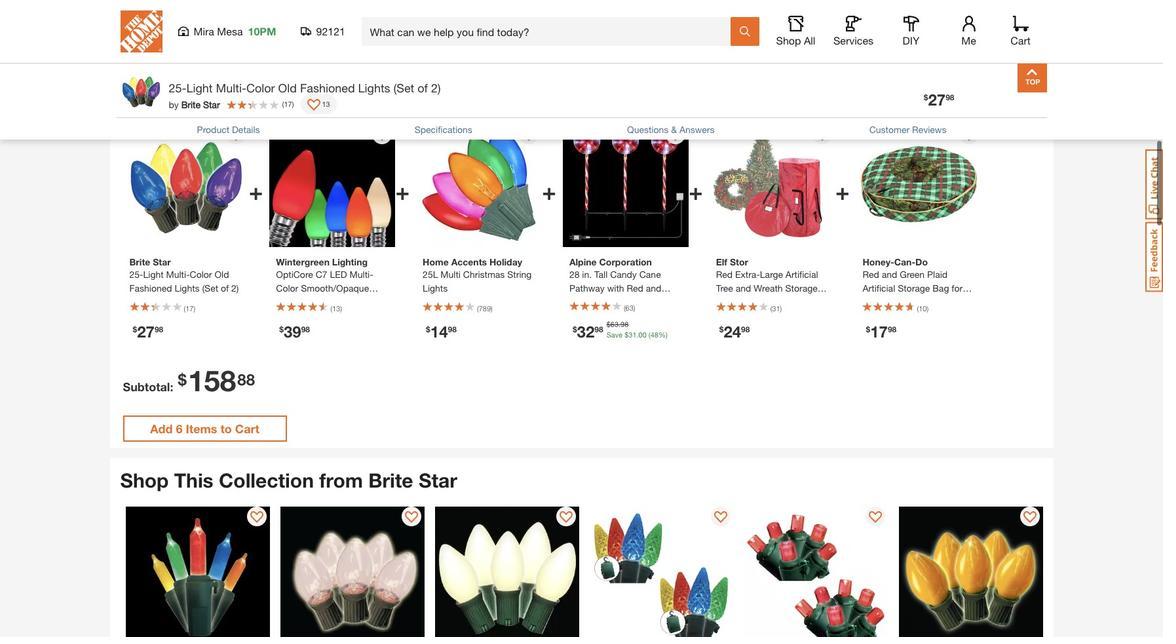 Task type: locate. For each thing, give the bounding box(es) containing it.
brite
[[181, 99, 201, 110], [368, 469, 413, 492]]

( 789 )
[[477, 304, 493, 312]]

5 / 6 group
[[710, 95, 850, 360]]

158
[[188, 363, 236, 398]]

live chat image
[[1146, 149, 1163, 220]]

1 vertical spatial .
[[637, 331, 639, 339]]

$ 27 98 up subtotal:
[[133, 323, 163, 341]]

1 horizontal spatial select
[[291, 104, 316, 115]]

+ inside 3 / 6 group
[[542, 177, 556, 205]]

to right items
[[221, 422, 232, 436]]

98 inside $ 14 98
[[448, 325, 457, 335]]

questions & answers button
[[627, 122, 715, 136], [627, 122, 715, 136]]

0 vertical spatial multi-
[[216, 81, 246, 95]]

product details button
[[197, 122, 260, 136], [197, 122, 260, 136]]

1 horizontal spatial cart
[[1011, 34, 1031, 47]]

1 / 6 group
[[123, 95, 263, 360]]

1 horizontal spatial christmas
[[463, 269, 505, 280]]

this down items
[[174, 469, 213, 492]]

customer reviews button
[[869, 122, 947, 136], [869, 122, 947, 136]]

3 / 6 group
[[416, 95, 556, 360]]

display image for "25-light gold old fashioned lights (set of 2)" image
[[1023, 511, 1036, 524]]

stor
[[730, 256, 748, 267]]

17 down wreaths
[[870, 323, 888, 341]]

0 vertical spatial shop
[[776, 34, 801, 47]]

0 horizontal spatial in.
[[582, 269, 592, 280]]

1 vertical spatial 13
[[332, 304, 340, 312]]

17 down old
[[284, 99, 292, 108]]

lights
[[358, 81, 390, 95], [423, 282, 448, 294]]

17 for $ 17 98
[[870, 323, 888, 341]]

christmas up pack)
[[276, 296, 318, 307]]

up
[[773, 296, 784, 307], [899, 296, 910, 307]]

2 horizontal spatial to
[[912, 296, 920, 307]]

lights down 25l
[[423, 282, 448, 294]]

1 vertical spatial $ 27 98
[[133, 323, 163, 341]]

0 vertical spatial 17
[[284, 99, 292, 108]]

tall inside elf stor red extra-large artificial tree and wreath storage bag for trees up to 9 ft. tall
[[815, 296, 828, 307]]

) left 9
[[780, 304, 782, 312]]

0 vertical spatial .
[[619, 320, 621, 328]]

) left set
[[634, 303, 635, 312]]

1 vertical spatial led
[[595, 296, 613, 307]]

light up by brite star
[[186, 81, 213, 95]]

98 up reviews
[[946, 92, 955, 102]]

10pm
[[248, 25, 276, 37]]

1 vertical spatial lights
[[423, 282, 448, 294]]

out
[[132, 1, 145, 13]]

0 horizontal spatial cart
[[235, 422, 259, 436]]

25-light frosted white old fashioned lights (set of 2) image
[[435, 507, 579, 637]]

1 vertical spatial tall
[[815, 296, 828, 307]]

17
[[284, 99, 292, 108], [870, 323, 888, 341]]

0 horizontal spatial 27
[[137, 323, 155, 341]]

98 down wreaths
[[888, 325, 897, 335]]

1 horizontal spatial red
[[716, 269, 733, 280]]

1 up from the left
[[773, 296, 784, 307]]

red
[[716, 269, 733, 280], [863, 269, 879, 280], [627, 282, 644, 294]]

red inside elf stor red extra-large artificial tree and wreath storage bag for trees up to 9 ft. tall
[[716, 269, 733, 280]]

0 vertical spatial brite
[[181, 99, 201, 110]]

set
[[645, 296, 659, 307]]

storage down green
[[898, 282, 930, 294]]

artificial inside honey-can-do red and green plaid artificial storage bag for wreaths up to 36 in. wide
[[863, 282, 895, 294]]

) down old
[[292, 99, 294, 108]]

27 up subtotal:
[[137, 323, 155, 341]]

led inside alpine corporation 28 in. tall candy cane pathway with red and white led lights, set of 3
[[595, 296, 613, 307]]

1 vertical spatial 31
[[629, 331, 637, 339]]

bag down plaid
[[933, 282, 949, 294]]

star
[[203, 99, 220, 110], [419, 469, 457, 492]]

17 inside 6 / 6 group
[[870, 323, 888, 341]]

$
[[924, 92, 928, 102], [607, 320, 611, 328], [133, 325, 137, 335], [279, 325, 284, 335], [426, 325, 430, 335], [573, 325, 577, 335], [719, 325, 724, 335], [866, 325, 870, 335], [625, 331, 629, 339], [178, 371, 187, 389]]

artificial up wreaths
[[863, 282, 895, 294]]

0 vertical spatial of
[[147, 1, 155, 13]]

for up 'wide' at the top of page
[[952, 282, 963, 294]]

25l
[[423, 269, 438, 280]]

1 horizontal spatial 31
[[772, 304, 780, 312]]

98 down trees at the right top
[[741, 325, 750, 335]]

) inside 6 / 6 group
[[927, 304, 929, 312]]

1 select from the left
[[144, 104, 170, 115]]

display image for 25l multi christmas string lights image
[[523, 129, 536, 142]]

of inside alpine corporation 28 in. tall candy cane pathway with red and white led lights, set of 3
[[662, 296, 670, 307]]

color down opticore
[[276, 282, 298, 294]]

27 inside 1 / 6 group
[[137, 323, 155, 341]]

63 left set
[[626, 303, 634, 312]]

of left 5
[[147, 1, 155, 13]]

to inside elf stor red extra-large artificial tree and wreath storage bag for trees up to 9 ft. tall
[[786, 296, 794, 307]]

for inside elf stor red extra-large artificial tree and wreath storage bag for trees up to 9 ft. tall
[[735, 296, 746, 307]]

2 vertical spatial of
[[662, 296, 670, 307]]

artificial up 9
[[786, 269, 818, 280]]

0 horizontal spatial shop
[[120, 469, 169, 492]]

( for elf stor red extra-large artificial tree and wreath storage bag for trees up to 9 ft. tall
[[771, 304, 772, 312]]

. up save
[[619, 320, 621, 328]]

red down honey- at the top
[[863, 269, 879, 280]]

questions & answers
[[627, 124, 715, 135]]

in. right 28
[[582, 269, 592, 280]]

1 horizontal spatial artificial
[[863, 282, 895, 294]]

brite right by
[[181, 99, 201, 110]]

light inside wintergreen lighting opticore c7 led multi- color smooth/opaque christmas light bulbs (25- pack)
[[320, 296, 341, 307]]

ft.
[[804, 296, 813, 307]]

1 vertical spatial artificial
[[863, 282, 895, 294]]

of left 3 on the right of the page
[[662, 296, 670, 307]]

0 vertical spatial led
[[330, 269, 347, 280]]

2 + from the left
[[396, 177, 410, 205]]

( down old
[[282, 99, 284, 108]]

0 horizontal spatial light
[[186, 81, 213, 95]]

and up set
[[646, 282, 662, 294]]

$ 27 98 up reviews
[[924, 90, 955, 109]]

1 horizontal spatial 17
[[870, 323, 888, 341]]

shop left all
[[776, 34, 801, 47]]

0 horizontal spatial christmas
[[276, 296, 318, 307]]

0 vertical spatial 13
[[322, 99, 330, 108]]

1 storage from the left
[[785, 282, 818, 294]]

1 horizontal spatial light
[[320, 296, 341, 307]]

0 horizontal spatial $ 27 98
[[133, 323, 163, 341]]

1 horizontal spatial tall
[[815, 296, 828, 307]]

0 horizontal spatial 13
[[322, 99, 330, 108]]

led up 'smooth/opaque' on the top left
[[330, 269, 347, 280]]

c7
[[316, 269, 327, 280]]

this left the item
[[212, 105, 226, 113]]

98
[[946, 92, 955, 102], [621, 320, 629, 328], [155, 325, 163, 335], [301, 325, 310, 335], [448, 325, 457, 335], [595, 325, 603, 335], [741, 325, 750, 335], [888, 325, 897, 335]]

lights,
[[615, 296, 643, 307]]

13 inside 2 / 6 group
[[332, 304, 340, 312]]

0 vertical spatial in.
[[582, 269, 592, 280]]

0 horizontal spatial multi-
[[216, 81, 246, 95]]

subtotal: $ 158 88
[[123, 363, 255, 398]]

storage up 9
[[785, 282, 818, 294]]

$ down tree at the top of the page
[[719, 325, 724, 335]]

bag inside elf stor red extra-large artificial tree and wreath storage bag for trees up to 9 ft. tall
[[716, 296, 733, 307]]

4 + from the left
[[689, 177, 703, 205]]

0 vertical spatial tall
[[594, 269, 608, 280]]

( for alpine corporation 28 in. tall candy cane pathway with red and white led lights, set of 3
[[624, 303, 626, 312]]

frequently
[[116, 53, 204, 76]]

0 horizontal spatial red
[[627, 282, 644, 294]]

0 vertical spatial color
[[246, 81, 275, 95]]

frequently bought together
[[116, 53, 351, 76]]

( right trees at the right top
[[771, 304, 772, 312]]

$ left 158
[[178, 371, 187, 389]]

2 horizontal spatial of
[[662, 296, 670, 307]]

tall up pathway
[[594, 269, 608, 280]]

1 horizontal spatial $ 27 98
[[924, 90, 955, 109]]

the home depot logo image
[[120, 10, 162, 52]]

display image inside 5 / 6 group
[[816, 129, 829, 142]]

2 horizontal spatial and
[[882, 269, 897, 280]]

1 vertical spatial in.
[[936, 296, 945, 307]]

0 vertical spatial cart
[[1011, 34, 1031, 47]]

honey-
[[863, 256, 894, 267]]

1 horizontal spatial .
[[637, 331, 639, 339]]

brite right from at bottom left
[[368, 469, 413, 492]]

1 vertical spatial cart
[[235, 422, 259, 436]]

christmas
[[463, 269, 505, 280], [276, 296, 318, 307]]

display image
[[229, 129, 242, 142], [669, 129, 682, 142], [816, 129, 829, 142], [963, 129, 976, 142], [714, 511, 727, 524], [869, 511, 882, 524], [1023, 511, 1036, 524]]

6
[[176, 422, 183, 436]]

0 horizontal spatial up
[[773, 296, 784, 307]]

63
[[626, 303, 634, 312], [611, 320, 619, 328]]

tall right ft.
[[815, 296, 828, 307]]

31
[[772, 304, 780, 312], [629, 331, 637, 339]]

5
[[158, 1, 163, 13]]

for left trees at the right top
[[735, 296, 746, 307]]

1 + from the left
[[249, 177, 263, 205]]

1 horizontal spatial bag
[[933, 282, 949, 294]]

1 vertical spatial brite
[[368, 469, 413, 492]]

( down the home accents holiday 25l multi christmas string lights
[[477, 304, 479, 312]]

select down 25-
[[144, 104, 170, 115]]

+ inside 1 / 6 group
[[249, 177, 263, 205]]

0 vertical spatial bag
[[933, 282, 949, 294]]

display image
[[307, 99, 320, 112], [376, 129, 389, 142], [523, 129, 536, 142], [250, 511, 263, 524], [405, 511, 418, 524], [559, 511, 572, 524]]

lights left (set
[[358, 81, 390, 95]]

( for honey-can-do red and green plaid artificial storage bag for wreaths up to 36 in. wide
[[917, 304, 919, 312]]

$ up subtotal:
[[133, 325, 137, 335]]

) down the home accents holiday 25l multi christmas string lights
[[491, 304, 493, 312]]

13 down fashioned
[[322, 99, 330, 108]]

( down 'smooth/opaque' on the top left
[[330, 304, 332, 312]]

top button
[[1017, 63, 1047, 92]]

elf stor red extra-large artificial tree and wreath storage bag for trees up to 9 ft. tall
[[716, 256, 828, 307]]

) left 'wide' at the top of page
[[927, 304, 929, 312]]

elf
[[716, 256, 727, 267]]

to inside button
[[221, 422, 232, 436]]

0 horizontal spatial .
[[619, 320, 621, 328]]

92121
[[316, 25, 345, 37]]

1 horizontal spatial up
[[899, 296, 910, 307]]

of left 2)
[[418, 81, 428, 95]]

1 vertical spatial for
[[735, 296, 746, 307]]

display image inside 3 / 6 group
[[523, 129, 536, 142]]

1 horizontal spatial and
[[736, 282, 751, 294]]

shop down add
[[120, 469, 169, 492]]

display image inside 2 / 6 group
[[376, 129, 389, 142]]

christmas down accents
[[463, 269, 505, 280]]

27 up reviews
[[928, 90, 946, 109]]

storage inside elf stor red extra-large artificial tree and wreath storage bag for trees up to 9 ft. tall
[[785, 282, 818, 294]]

and
[[882, 269, 897, 280], [646, 282, 662, 294], [736, 282, 751, 294]]

display image for 25-light frosted white old fashioned lights (set of 2) image
[[559, 511, 572, 524]]

specifications button
[[415, 122, 472, 136], [415, 122, 472, 136]]

98 inside 1 / 6 group
[[155, 325, 163, 335]]

battery operated 35-light c6 led multi-color light set (set of 2) image
[[589, 507, 734, 637]]

light down 'smooth/opaque' on the top left
[[320, 296, 341, 307]]

me button
[[948, 16, 990, 47]]

1 vertical spatial christmas
[[276, 296, 318, 307]]

$ down white on the top of page
[[573, 325, 577, 335]]

bag inside honey-can-do red and green plaid artificial storage bag for wreaths up to 36 in. wide
[[933, 282, 949, 294]]

$ inside the $ 24 98
[[719, 325, 724, 335]]

( down the with
[[624, 303, 626, 312]]

4 / 6 group
[[563, 95, 703, 360]]

$ down pack)
[[279, 325, 284, 335]]

to left 9
[[786, 296, 794, 307]]

0 vertical spatial this
[[212, 105, 226, 113]]

product
[[197, 124, 229, 135]]

1 horizontal spatial lights
[[423, 282, 448, 294]]

0 horizontal spatial select
[[144, 104, 170, 115]]

display image for old-fashioned 25-light clear light set (set of 2) image
[[405, 511, 418, 524]]

13 left bulbs
[[332, 304, 340, 312]]

1 horizontal spatial multi-
[[350, 269, 373, 280]]

27
[[928, 90, 946, 109], [137, 323, 155, 341]]

$ inside $ 14 98
[[426, 325, 430, 335]]

in.
[[582, 269, 592, 280], [936, 296, 945, 307]]

(
[[282, 99, 284, 108], [624, 303, 626, 312], [330, 304, 332, 312], [477, 304, 479, 312], [771, 304, 772, 312], [917, 304, 919, 312], [649, 331, 651, 339]]

98 up subtotal:
[[155, 325, 163, 335]]

1 vertical spatial 63
[[611, 320, 619, 328]]

and down honey- at the top
[[882, 269, 897, 280]]

28 in. tall candy cane pathway with red and white led lights, set of 3 image
[[563, 121, 689, 247]]

1 vertical spatial of
[[418, 81, 428, 95]]

0 horizontal spatial 31
[[629, 331, 637, 339]]

1 vertical spatial bag
[[716, 296, 733, 307]]

up down wreath
[[773, 296, 784, 307]]

789
[[479, 304, 491, 312]]

0 horizontal spatial artificial
[[786, 269, 818, 280]]

color left old
[[246, 81, 275, 95]]

items
[[186, 422, 217, 436]]

bag down tree at the top of the page
[[716, 296, 733, 307]]

product details
[[197, 124, 260, 135]]

) inside 5 / 6 group
[[780, 304, 782, 312]]

and inside alpine corporation 28 in. tall candy cane pathway with red and white led lights, set of 3
[[646, 282, 662, 294]]

0 horizontal spatial bag
[[716, 296, 733, 307]]

display image for "opticore c7 led multi-color smooth/opaque christmas light bulbs (25-pack)" image
[[376, 129, 389, 142]]

0 horizontal spatial tall
[[594, 269, 608, 280]]

1 horizontal spatial led
[[595, 296, 613, 307]]

shop all button
[[775, 16, 817, 47]]

( inside 5 / 6 group
[[771, 304, 772, 312]]

select down 25-light multi-color old fashioned lights (set of 2)
[[291, 104, 316, 115]]

1 horizontal spatial 13
[[332, 304, 340, 312]]

led inside wintergreen lighting opticore c7 led multi- color smooth/opaque christmas light bulbs (25- pack)
[[330, 269, 347, 280]]

2 up from the left
[[899, 296, 910, 307]]

led down the with
[[595, 296, 613, 307]]

$ down wreaths
[[866, 325, 870, 335]]

select for 2 / 6 group on the left
[[291, 104, 316, 115]]

select for 1 / 6 group
[[144, 104, 170, 115]]

0 horizontal spatial for
[[735, 296, 746, 307]]

and down "extra-"
[[736, 282, 751, 294]]

. left 48
[[637, 331, 639, 339]]

( left 36
[[917, 304, 919, 312]]

up inside elf stor red extra-large artificial tree and wreath storage bag for trees up to 9 ft. tall
[[773, 296, 784, 307]]

to left 36
[[912, 296, 920, 307]]

color
[[246, 81, 275, 95], [276, 282, 298, 294]]

$ 39 98
[[279, 323, 310, 341]]

0 vertical spatial 63
[[626, 303, 634, 312]]

1 vertical spatial shop
[[120, 469, 169, 492]]

) inside 4 / 6 group
[[634, 303, 635, 312]]

2 select from the left
[[291, 104, 316, 115]]

98 down wintergreen lighting opticore c7 led multi- color smooth/opaque christmas light bulbs (25- pack)
[[301, 325, 310, 335]]

display image for '50-count warm glow traditional mini led multi-color christmas light set' image
[[250, 511, 263, 524]]

) inside 3 / 6 group
[[491, 304, 493, 312]]

cart right items
[[235, 422, 259, 436]]

17 for ( 17 )
[[284, 99, 292, 108]]

+ inside 2 / 6 group
[[396, 177, 410, 205]]

98 left save
[[595, 325, 603, 335]]

$ 24 98
[[719, 323, 750, 341]]

save
[[607, 331, 623, 339]]

for
[[952, 282, 963, 294], [735, 296, 746, 307]]

multi- down lighting
[[350, 269, 373, 280]]

cart
[[1011, 34, 1031, 47], [235, 422, 259, 436]]

88
[[237, 371, 255, 389]]

alpine corporation 28 in. tall candy cane pathway with red and white led lights, set of 3
[[569, 256, 677, 307]]

) inside 2 / 6 group
[[340, 304, 342, 312]]

98 down multi
[[448, 325, 457, 335]]

$ 32 98 $ 63 . 98 save $ 31 . 00 ( 48 %)
[[573, 320, 668, 341]]

( right 00
[[649, 331, 651, 339]]

red inside alpine corporation 28 in. tall candy cane pathway with red and white led lights, set of 3
[[627, 282, 644, 294]]

( 13 )
[[330, 304, 342, 312]]

31 right trees at the right top
[[772, 304, 780, 312]]

0 vertical spatial artificial
[[786, 269, 818, 280]]

by brite star
[[169, 99, 220, 110]]

2 storage from the left
[[898, 282, 930, 294]]

opticore c7 led multi-color smooth/opaque christmas light bulbs (25-pack) image
[[270, 121, 396, 247]]

31 left 00
[[629, 331, 637, 339]]

multi- up this item
[[216, 81, 246, 95]]

1 horizontal spatial of
[[418, 81, 428, 95]]

wreath
[[754, 282, 783, 294]]

up left 10 at the right
[[899, 296, 910, 307]]

reviews
[[912, 124, 947, 135]]

+ inside 5 / 6 group
[[836, 177, 850, 205]]

2 horizontal spatial red
[[863, 269, 879, 280]]

display image inside the 13 dropdown button
[[307, 99, 320, 112]]

1 horizontal spatial in.
[[936, 296, 945, 307]]

3 + from the left
[[542, 177, 556, 205]]

( inside 3 / 6 group
[[477, 304, 479, 312]]

2.4
[[116, 1, 129, 13]]

in. right 36
[[936, 296, 945, 307]]

trees
[[749, 296, 770, 307]]

1 vertical spatial light
[[320, 296, 341, 307]]

$ down 25l
[[426, 325, 430, 335]]

wide
[[948, 296, 969, 307]]

color inside wintergreen lighting opticore c7 led multi- color smooth/opaque christmas light bulbs (25- pack)
[[276, 282, 298, 294]]

cart up "top" button
[[1011, 34, 1031, 47]]

1 horizontal spatial color
[[276, 282, 298, 294]]

1 vertical spatial 17
[[870, 323, 888, 341]]

select inside 2 / 6 group
[[291, 104, 316, 115]]

1 horizontal spatial shop
[[776, 34, 801, 47]]

1 horizontal spatial to
[[786, 296, 794, 307]]

red up lights,
[[627, 282, 644, 294]]

1 vertical spatial 27
[[137, 323, 155, 341]]

plaid
[[927, 269, 948, 280]]

in. inside honey-can-do red and green plaid artificial storage bag for wreaths up to 36 in. wide
[[936, 296, 945, 307]]

red extra-large artificial tree and wreath storage bag for trees up to 9 ft. tall image
[[710, 121, 836, 247]]

1 horizontal spatial for
[[952, 282, 963, 294]]

bought
[[210, 53, 271, 76]]

0 vertical spatial for
[[952, 282, 963, 294]]

5 + from the left
[[836, 177, 850, 205]]

0 horizontal spatial brite
[[181, 99, 201, 110]]

shop inside button
[[776, 34, 801, 47]]

) left bulbs
[[340, 304, 342, 312]]

$ 27 98 inside 1 / 6 group
[[133, 323, 163, 341]]

1 vertical spatial multi-
[[350, 269, 373, 280]]

0 vertical spatial 31
[[772, 304, 780, 312]]

50-light red micro mini led light set with green wire (set of 2) image
[[744, 507, 888, 637]]

in. inside alpine corporation 28 in. tall candy cane pathway with red and white led lights, set of 3
[[582, 269, 592, 280]]

red down elf
[[716, 269, 733, 280]]

of
[[147, 1, 155, 13], [418, 81, 428, 95], [662, 296, 670, 307]]

select inside 1 / 6 group
[[144, 104, 170, 115]]

0 horizontal spatial storage
[[785, 282, 818, 294]]

0 horizontal spatial lights
[[358, 81, 390, 95]]

0 horizontal spatial led
[[330, 269, 347, 280]]

+ for 39
[[396, 177, 410, 205]]

( inside 2 / 6 group
[[330, 304, 332, 312]]

1 horizontal spatial 27
[[928, 90, 946, 109]]

$ inside $ 17 98
[[866, 325, 870, 335]]

0 vertical spatial star
[[203, 99, 220, 110]]

feedback link image
[[1146, 222, 1163, 292]]

( inside 6 / 6 group
[[917, 304, 919, 312]]

63 up save
[[611, 320, 619, 328]]



Task type: vqa. For each thing, say whether or not it's contained in the screenshot.
wanted.
no



Task type: describe. For each thing, give the bounding box(es) containing it.
+ for 24
[[836, 177, 850, 205]]

$ inside $ 39 98
[[279, 325, 284, 335]]

customer
[[869, 124, 910, 135]]

old
[[278, 81, 297, 95]]

fashioned
[[300, 81, 355, 95]]

red and green plaid artificial storage bag for wreaths up to 36 in. wide image
[[856, 121, 982, 247]]

mira
[[194, 25, 214, 37]]

$ inside 1 / 6 group
[[133, 325, 137, 335]]

48
[[651, 331, 659, 339]]

honey-can-do red and green plaid artificial storage bag for wreaths up to 36 in. wide
[[863, 256, 969, 307]]

32
[[577, 323, 595, 341]]

add 6 items to cart button
[[123, 416, 287, 442]]

item
[[228, 105, 243, 113]]

can-
[[894, 256, 916, 267]]

0 vertical spatial 27
[[928, 90, 946, 109]]

display image for the red and green plaid artificial storage bag for wreaths up to 36 in. wide image
[[963, 129, 976, 142]]

and inside elf stor red extra-large artificial tree and wreath storage bag for trees up to 9 ft. tall
[[736, 282, 751, 294]]

shop for shop all
[[776, 34, 801, 47]]

shop all
[[776, 34, 816, 47]]

%)
[[659, 331, 668, 339]]

up inside honey-can-do red and green plaid artificial storage bag for wreaths up to 36 in. wide
[[899, 296, 910, 307]]

(set
[[394, 81, 414, 95]]

tall inside alpine corporation 28 in. tall candy cane pathway with red and white led lights, set of 3
[[594, 269, 608, 280]]

$ 14 98
[[426, 323, 457, 341]]

24
[[724, 323, 741, 341]]

( 63 )
[[624, 303, 635, 312]]

0 vertical spatial $ 27 98
[[924, 90, 955, 109]]

63 inside "$ 32 98 $ 63 . 98 save $ 31 . 00 ( 48 %)"
[[611, 320, 619, 328]]

) for 24
[[780, 304, 782, 312]]

shop for shop this collection from brite star
[[120, 469, 169, 492]]

diy button
[[890, 16, 932, 47]]

1 horizontal spatial 63
[[626, 303, 634, 312]]

pathway
[[569, 282, 605, 294]]

25-
[[169, 81, 186, 95]]

31 inside 5 / 6 group
[[772, 304, 780, 312]]

( for home accents holiday 25l multi christmas string lights
[[477, 304, 479, 312]]

christmas inside wintergreen lighting opticore c7 led multi- color smooth/opaque christmas light bulbs (25- pack)
[[276, 296, 318, 307]]

3
[[672, 296, 677, 307]]

wreaths
[[863, 296, 896, 307]]

cane
[[639, 269, 661, 280]]

98 up save
[[621, 320, 629, 328]]

display image for 50-light red micro mini led light set with green wire (set of 2) image
[[869, 511, 882, 524]]

13 button
[[300, 94, 337, 114]]

$ 17 98
[[866, 323, 897, 341]]

to inside honey-can-do red and green plaid artificial storage bag for wreaths up to 36 in. wide
[[912, 296, 920, 307]]

&
[[671, 124, 677, 135]]

$ right save
[[625, 331, 629, 339]]

25l multi christmas string lights image
[[416, 121, 542, 247]]

0 vertical spatial lights
[[358, 81, 390, 95]]

candy
[[610, 269, 637, 280]]

collection
[[219, 469, 314, 492]]

product image image
[[120, 69, 162, 112]]

customer reviews
[[869, 124, 947, 135]]

1 vertical spatial this
[[174, 469, 213, 492]]

from
[[319, 469, 363, 492]]

wintergreen
[[276, 256, 330, 267]]

0 horizontal spatial of
[[147, 1, 155, 13]]

( 31 )
[[771, 304, 782, 312]]

services
[[834, 34, 874, 47]]

shop this collection from brite star
[[120, 469, 457, 492]]

98 inside $ 17 98
[[888, 325, 897, 335]]

services button
[[833, 16, 875, 47]]

opticore
[[276, 269, 313, 280]]

lighting
[[332, 256, 368, 267]]

smooth/opaque
[[301, 282, 369, 294]]

1 horizontal spatial brite
[[368, 469, 413, 492]]

this inside 1 / 6 group
[[212, 105, 226, 113]]

(25-
[[369, 296, 385, 307]]

display image for red extra-large artificial tree and wreath storage bag for trees up to 9 ft. tall "image"
[[816, 129, 829, 142]]

old-fashioned 25-light clear light set (set of 2) image
[[280, 507, 424, 637]]

display image inside 1 / 6 group
[[229, 129, 242, 142]]

( inside "$ 32 98 $ 63 . 98 save $ 31 . 00 ( 48 %)"
[[649, 331, 651, 339]]

artificial inside elf stor red extra-large artificial tree and wreath storage bag for trees up to 9 ft. tall
[[786, 269, 818, 280]]

+ for 14
[[542, 177, 556, 205]]

) for 39
[[340, 304, 342, 312]]

( for wintergreen lighting opticore c7 led multi- color smooth/opaque christmas light bulbs (25- pack)
[[330, 304, 332, 312]]

details
[[232, 124, 260, 135]]

extra-
[[735, 269, 760, 280]]

subtotal:
[[123, 380, 173, 394]]

0 vertical spatial light
[[186, 81, 213, 95]]

39
[[284, 323, 301, 341]]

by
[[169, 99, 179, 110]]

all
[[804, 34, 816, 47]]

accents
[[451, 256, 487, 267]]

red inside honey-can-do red and green plaid artificial storage bag for wreaths up to 36 in. wide
[[863, 269, 879, 280]]

display image for 28 in. tall candy cane pathway with red and white led lights, set of 3 image in the top of the page
[[669, 129, 682, 142]]

wintergreen lighting opticore c7 led multi- color smooth/opaque christmas light bulbs (25- pack)
[[276, 256, 385, 321]]

storage inside honey-can-do red and green plaid artificial storage bag for wreaths up to 36 in. wide
[[898, 282, 930, 294]]

13 inside dropdown button
[[322, 99, 330, 108]]

multi- inside wintergreen lighting opticore c7 led multi- color smooth/opaque christmas light bulbs (25- pack)
[[350, 269, 373, 280]]

What can we help you find today? search field
[[370, 18, 730, 45]]

92121 button
[[300, 25, 346, 38]]

this item
[[212, 105, 243, 113]]

add 6 items to cart
[[150, 422, 259, 436]]

00
[[639, 331, 647, 339]]

alpine
[[569, 256, 597, 267]]

+ inside 4 / 6 group
[[689, 177, 703, 205]]

) for 14
[[491, 304, 493, 312]]

$ up save
[[607, 320, 611, 328]]

lights inside the home accents holiday 25l multi christmas string lights
[[423, 282, 448, 294]]

36
[[923, 296, 933, 307]]

2.4 out of 5
[[116, 1, 163, 13]]

bulbs
[[343, 296, 367, 307]]

mesa
[[217, 25, 243, 37]]

mira mesa 10pm
[[194, 25, 276, 37]]

2 / 6 group
[[270, 95, 410, 360]]

$ up reviews
[[924, 92, 928, 102]]

) for 17
[[927, 304, 929, 312]]

0 horizontal spatial color
[[246, 81, 275, 95]]

50-count warm glow traditional mini led multi-color christmas light set image
[[126, 507, 270, 637]]

( 10 )
[[917, 304, 929, 312]]

10
[[919, 304, 927, 312]]

do
[[916, 256, 928, 267]]

pack)
[[276, 310, 299, 321]]

31 inside "$ 32 98 $ 63 . 98 save $ 31 . 00 ( 48 %)"
[[629, 331, 637, 339]]

holiday
[[490, 256, 522, 267]]

1 vertical spatial star
[[419, 469, 457, 492]]

specifications
[[415, 124, 472, 135]]

6 / 6 group
[[856, 95, 996, 360]]

and inside honey-can-do red and green plaid artificial storage bag for wreaths up to 36 in. wide
[[882, 269, 897, 280]]

questions
[[627, 124, 669, 135]]

diy
[[903, 34, 920, 47]]

with
[[607, 282, 624, 294]]

tree
[[716, 282, 733, 294]]

98 inside the $ 24 98
[[741, 325, 750, 335]]

home accents holiday 25l multi christmas string lights
[[423, 256, 532, 294]]

add
[[150, 422, 173, 436]]

cart link
[[1006, 16, 1035, 47]]

98 inside $ 39 98
[[301, 325, 310, 335]]

christmas inside the home accents holiday 25l multi christmas string lights
[[463, 269, 505, 280]]

me
[[962, 34, 976, 47]]

$ inside subtotal: $ 158 88
[[178, 371, 187, 389]]

for inside honey-can-do red and green plaid artificial storage bag for wreaths up to 36 in. wide
[[952, 282, 963, 294]]

2)
[[431, 81, 441, 95]]

white
[[569, 296, 593, 307]]

multi
[[441, 269, 461, 280]]

string
[[507, 269, 532, 280]]

0 horizontal spatial star
[[203, 99, 220, 110]]

home
[[423, 256, 449, 267]]

25-light multi-color old fashioned lights (set of 2)
[[169, 81, 441, 95]]

cart inside button
[[235, 422, 259, 436]]

25-light gold old fashioned lights (set of 2) image
[[899, 507, 1043, 637]]

display image for battery operated 35-light c6 led multi-color light set (set of 2) image in the bottom of the page
[[714, 511, 727, 524]]



